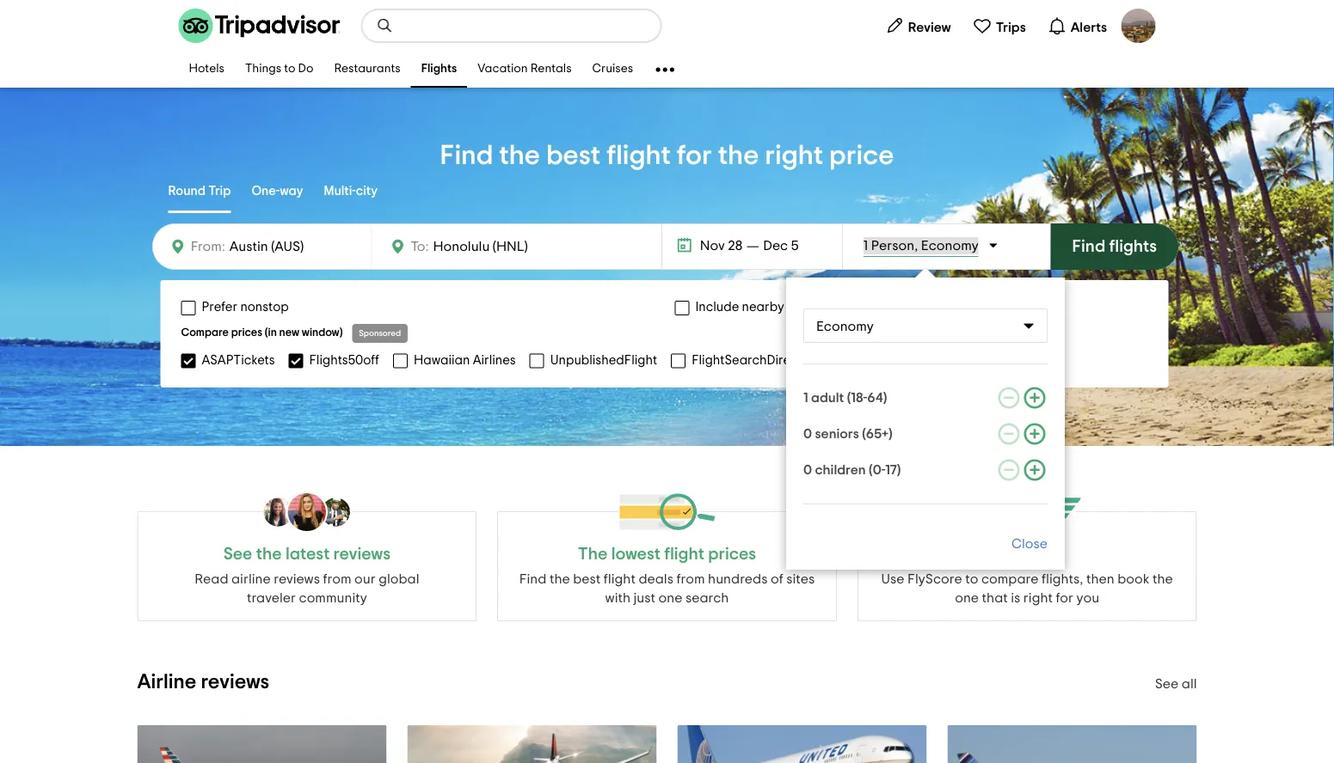 Task type: locate. For each thing, give the bounding box(es) containing it.
flights,
[[1042, 573, 1083, 587]]

0 horizontal spatial 1
[[804, 391, 808, 405]]

flight inside find the best flight deals from hundreds of sites with just one search
[[604, 573, 636, 587]]

1 horizontal spatial all
[[1182, 678, 1197, 692]]

airports
[[787, 301, 834, 314]]

from
[[323, 573, 351, 587], [677, 573, 705, 587]]

0 vertical spatial all
[[872, 354, 887, 367]]

0 left children
[[804, 464, 812, 477]]

1 horizontal spatial right
[[1024, 592, 1053, 606]]

round trip
[[168, 185, 231, 198]]

0 horizontal spatial from
[[323, 573, 351, 587]]

to up one
[[965, 573, 978, 587]]

1 vertical spatial all
[[1182, 678, 1197, 692]]

0 vertical spatial airline
[[1137, 29, 1165, 39]]

flyscore up one
[[908, 573, 962, 587]]

airline
[[1137, 29, 1165, 39], [137, 673, 196, 693]]

right left "price"
[[765, 142, 824, 169]]

nearby
[[742, 301, 784, 314]]

0 left seniors
[[804, 428, 812, 441]]

1 vertical spatial flight
[[604, 573, 636, 587]]

book
[[1118, 573, 1150, 587]]

flight left "for"
[[607, 142, 671, 169]]

1 horizontal spatial 1
[[864, 239, 868, 253]]

17)
[[885, 464, 901, 477]]

1 horizontal spatial from
[[677, 573, 705, 587]]

2 from from the left
[[677, 573, 705, 587]]

trips link
[[965, 9, 1033, 43]]

64)
[[867, 391, 887, 405]]

flights left -
[[1102, 29, 1131, 39]]

dec 5
[[763, 239, 799, 253]]

find flights
[[1072, 238, 1157, 256]]

1 vertical spatial see
[[1155, 678, 1179, 692]]

1 adult (18-64)
[[804, 391, 887, 405]]

0 vertical spatial 1
[[864, 239, 868, 253]]

1 for 1 adult (18-64)
[[804, 391, 808, 405]]

compare
[[982, 573, 1039, 587]]

0 vertical spatial right
[[765, 142, 824, 169]]

flyscore
[[994, 546, 1061, 564], [908, 573, 962, 587]]

cheap
[[1070, 29, 1100, 39]]

0 vertical spatial see
[[223, 546, 252, 564]]

economy
[[921, 239, 979, 253], [816, 320, 874, 334]]

find inside find the best flight deals from hundreds of sites with just one search
[[519, 573, 547, 587]]

the for see the latest reviews
[[256, 546, 282, 564]]

include
[[695, 301, 739, 314]]

1 vertical spatial 0
[[804, 464, 812, 477]]

hotels link
[[179, 52, 235, 88]]

(65+)
[[862, 428, 893, 441]]

1 person , economy
[[864, 239, 979, 253]]

0 vertical spatial economy
[[921, 239, 979, 253]]

vacation rentals link
[[467, 52, 582, 88]]

one-way
[[252, 185, 303, 198]]

1 horizontal spatial economy
[[921, 239, 979, 253]]

one
[[955, 592, 979, 606]]

2 0 from the top
[[804, 464, 812, 477]]

restaurants
[[334, 63, 401, 75]]

1 from from the left
[[323, 573, 351, 587]]

cheap flights - airline tickets
[[1070, 29, 1197, 39]]

lowest
[[611, 546, 661, 564]]

0 horizontal spatial reviews
[[201, 673, 269, 693]]

0 horizontal spatial see
[[223, 546, 252, 564]]

from inside find the best flight deals from hundreds of sites with just one search
[[677, 573, 705, 587]]

restaurants link
[[324, 52, 411, 88]]

flightsearchdirect
[[692, 354, 802, 367]]

all
[[872, 354, 887, 367], [1182, 678, 1197, 692]]

trips
[[996, 20, 1026, 34]]

1 vertical spatial flyscore
[[908, 573, 962, 587]]

right
[[765, 142, 824, 169], [1024, 592, 1053, 606]]

0 horizontal spatial flyscore
[[908, 573, 962, 587]]

multi-city link
[[324, 172, 378, 213]]

flights
[[1102, 29, 1131, 39], [421, 63, 457, 75]]

1 left person
[[864, 239, 868, 253]]

see for see all
[[1155, 678, 1179, 692]]

flights left vacation
[[421, 63, 457, 75]]

1 horizontal spatial to
[[965, 573, 978, 587]]

from left our in the bottom of the page
[[323, 573, 351, 587]]

2 vertical spatial reviews
[[201, 673, 269, 693]]

0 vertical spatial best
[[546, 142, 601, 169]]

flight
[[607, 142, 671, 169], [604, 573, 636, 587]]

rentals
[[531, 63, 572, 75]]

1 vertical spatial to
[[965, 573, 978, 587]]

0 vertical spatial reviews
[[333, 546, 391, 564]]

best for deals
[[573, 573, 601, 587]]

0 vertical spatial find
[[440, 142, 493, 169]]

5
[[791, 239, 799, 253]]

flight for for
[[607, 142, 671, 169]]

1 vertical spatial reviews
[[274, 573, 320, 587]]

search image
[[376, 17, 394, 34]]

find for find flights
[[1072, 238, 1106, 256]]

2 horizontal spatial find
[[1072, 238, 1106, 256]]

0 horizontal spatial right
[[765, 142, 824, 169]]

1 horizontal spatial reviews
[[274, 573, 320, 587]]

do
[[298, 63, 313, 75]]

flyscore inside use flyscore to compare flights, then book the one that is right for you
[[908, 573, 962, 587]]

1 horizontal spatial find
[[519, 573, 547, 587]]

from inside read airline reviews from our global traveler community
[[323, 573, 351, 587]]

vacation
[[478, 63, 528, 75]]

1 vertical spatial right
[[1024, 592, 1053, 606]]

all for see all
[[1182, 678, 1197, 692]]

0 horizontal spatial find
[[440, 142, 493, 169]]

0 vertical spatial to
[[284, 63, 296, 75]]

the inside find the best flight deals from hundreds of sites with just one search
[[550, 573, 570, 587]]

(0-
[[869, 464, 885, 477]]

select all
[[830, 354, 887, 367]]

(18-
[[847, 391, 867, 405]]

traveler community
[[247, 592, 367, 606]]

right inside use flyscore to compare flights, then book the one that is right for you
[[1024, 592, 1053, 606]]

see the latest reviews
[[223, 546, 391, 564]]

best for for
[[546, 142, 601, 169]]

to left do
[[284, 63, 296, 75]]

airlines
[[473, 354, 516, 367]]

economy up select
[[816, 320, 874, 334]]

0 horizontal spatial to
[[284, 63, 296, 75]]

0 vertical spatial flight
[[607, 142, 671, 169]]

right right is
[[1024, 592, 1053, 606]]

1 vertical spatial economy
[[816, 320, 874, 334]]

1 0 from the top
[[804, 428, 812, 441]]

0 vertical spatial 0
[[804, 428, 812, 441]]

sites
[[787, 573, 815, 587]]

best inside find the best flight deals from hundreds of sites with just one search
[[573, 573, 601, 587]]

sponsored
[[359, 330, 401, 338]]

of
[[771, 573, 784, 587]]

flight up with
[[604, 573, 636, 587]]

is
[[1011, 592, 1021, 606]]

1 vertical spatial find
[[1072, 238, 1106, 256]]

the for find the best flight for the right price
[[499, 142, 540, 169]]

see
[[223, 546, 252, 564], [1155, 678, 1179, 692]]

prefer nonstop
[[202, 301, 289, 314]]

1 horizontal spatial flights
[[1102, 29, 1131, 39]]

the
[[578, 546, 608, 564]]

nov
[[700, 239, 725, 253]]

see all
[[1155, 678, 1197, 692]]

0 vertical spatial flyscore
[[994, 546, 1061, 564]]

0 seniors (65+)
[[804, 428, 893, 441]]

way
[[280, 185, 303, 198]]

find the best flight deals from hundreds of sites with just one search
[[519, 573, 815, 606]]

1 for 1 person , economy
[[864, 239, 868, 253]]

hawaiian airlines
[[414, 354, 516, 367]]

1 vertical spatial flights
[[421, 63, 457, 75]]

1 vertical spatial 1
[[804, 391, 808, 405]]

-
[[1133, 29, 1135, 39]]

round trip link
[[168, 172, 231, 213]]

from up "one search" on the bottom
[[677, 573, 705, 587]]

1 vertical spatial best
[[573, 573, 601, 587]]

find inside button
[[1072, 238, 1106, 256]]

0 horizontal spatial airline
[[137, 673, 196, 693]]

2 vertical spatial find
[[519, 573, 547, 587]]

close
[[1012, 538, 1048, 551]]

To where? text field
[[429, 236, 580, 258]]

flyscore up compare
[[994, 546, 1061, 564]]

read airline reviews from our global traveler community
[[195, 573, 419, 606]]

1 horizontal spatial see
[[1155, 678, 1179, 692]]

None search field
[[363, 10, 660, 41]]

0
[[804, 428, 812, 441], [804, 464, 812, 477]]

with
[[605, 592, 631, 606]]

0 horizontal spatial all
[[872, 354, 887, 367]]

0 for 0 children (0-17)
[[804, 464, 812, 477]]

1 left 'adult'
[[804, 391, 808, 405]]

economy right ,
[[921, 239, 979, 253]]



Task type: describe. For each thing, give the bounding box(es) containing it.
0 horizontal spatial economy
[[816, 320, 874, 334]]

flight for deals
[[604, 573, 636, 587]]

things to do link
[[235, 52, 324, 88]]

hotels
[[189, 63, 224, 75]]

from:
[[191, 240, 225, 254]]

hundreds
[[708, 573, 768, 587]]

all for select all
[[872, 354, 887, 367]]

review
[[908, 20, 951, 34]]

person
[[871, 239, 915, 253]]

to:
[[411, 240, 429, 254]]

1 horizontal spatial airline
[[1137, 29, 1165, 39]]

alerts link
[[1040, 9, 1115, 43]]

airline reviews link
[[137, 673, 269, 693]]

0 vertical spatial flights
[[1102, 29, 1131, 39]]

the lowest flight prices
[[578, 546, 756, 564]]

price
[[829, 142, 894, 169]]

tickets
[[1167, 29, 1197, 39]]

that
[[982, 592, 1008, 606]]

prefer
[[202, 301, 238, 314]]

find the best flight for the right price
[[440, 142, 894, 169]]

just
[[634, 592, 656, 606]]

1 vertical spatial airline
[[137, 673, 196, 693]]

,
[[915, 239, 918, 253]]

flight prices
[[664, 546, 756, 564]]

trip
[[208, 185, 231, 198]]

cruises link
[[582, 52, 644, 88]]

round
[[168, 185, 206, 198]]

tripadvisor image
[[179, 9, 340, 43]]

window)
[[302, 327, 343, 339]]

flights50off
[[309, 354, 379, 367]]

From where? text field
[[225, 235, 361, 259]]

deals
[[639, 573, 674, 587]]

to inside use flyscore to compare flights, then book the one that is right for you
[[965, 573, 978, 587]]

the for find the best flight deals from hundreds of sites with just one search
[[550, 573, 570, 587]]

hawaiian
[[414, 354, 470, 367]]

one-way link
[[252, 172, 303, 213]]

things to do
[[245, 63, 313, 75]]

cruises
[[592, 63, 633, 75]]

read
[[195, 573, 228, 587]]

one search
[[659, 592, 729, 606]]

unpublishedflight
[[550, 354, 657, 367]]

global
[[379, 573, 419, 587]]

review link
[[878, 9, 959, 43]]

prices
[[231, 327, 262, 339]]

adult
[[811, 391, 844, 405]]

include nearby airports
[[695, 301, 834, 314]]

one-
[[252, 185, 280, 198]]

see all link
[[1155, 678, 1197, 692]]

find for find the best flight deals from hundreds of sites with just one search
[[519, 573, 547, 587]]

find flights button
[[1051, 224, 1179, 270]]

nonstop
[[240, 301, 289, 314]]

0 horizontal spatial flights
[[421, 63, 457, 75]]

airline reviews
[[137, 673, 269, 693]]

our
[[354, 573, 376, 587]]

alerts
[[1071, 20, 1107, 34]]

airline
[[231, 573, 271, 587]]

compare
[[181, 327, 229, 339]]

then
[[1087, 573, 1115, 587]]

multi-
[[324, 185, 356, 198]]

asaptickets
[[202, 354, 275, 367]]

28
[[728, 239, 743, 253]]

multi-city
[[324, 185, 378, 198]]

0 children (0-17)
[[804, 464, 901, 477]]

use
[[881, 573, 905, 587]]

city
[[356, 185, 378, 198]]

flights link
[[411, 52, 467, 88]]

latest
[[286, 546, 330, 564]]

1 horizontal spatial flyscore
[[994, 546, 1061, 564]]

(in
[[265, 327, 277, 339]]

use flyscore to compare flights, then book the one that is right for you
[[881, 573, 1173, 606]]

children
[[815, 464, 866, 477]]

find for find the best flight for the right price
[[440, 142, 493, 169]]

compare prices (in new window)
[[181, 327, 343, 339]]

vacation rentals
[[478, 63, 572, 75]]

profile picture image
[[1121, 9, 1156, 43]]

reviews inside read airline reviews from our global traveler community
[[274, 573, 320, 587]]

for you
[[1056, 592, 1100, 606]]

2 horizontal spatial reviews
[[333, 546, 391, 564]]

seniors
[[815, 428, 859, 441]]

new
[[279, 327, 299, 339]]

dec
[[763, 239, 788, 253]]

0 for 0 seniors (65+)
[[804, 428, 812, 441]]

the inside use flyscore to compare flights, then book the one that is right for you
[[1153, 573, 1173, 587]]

see for see the latest reviews
[[223, 546, 252, 564]]



Task type: vqa. For each thing, say whether or not it's contained in the screenshot.
Brazil
no



